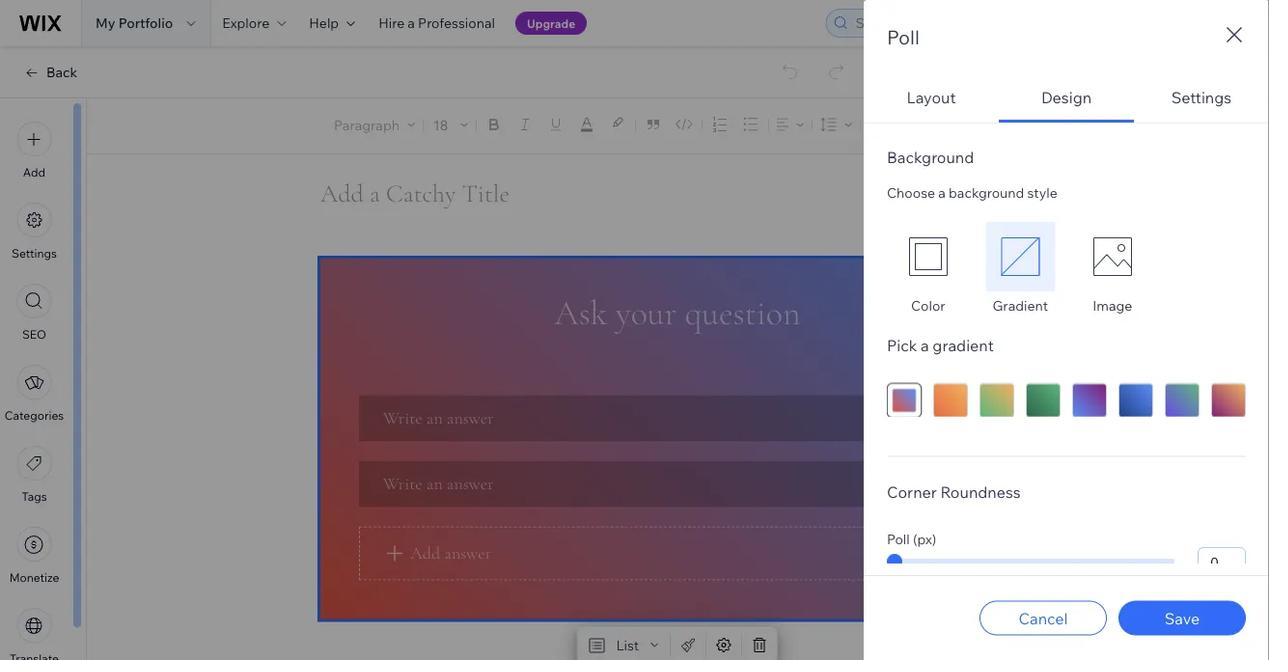 Task type: locate. For each thing, give the bounding box(es) containing it.
monetize
[[9, 571, 59, 585]]

1 vertical spatial poll
[[887, 531, 910, 548]]

image
[[1093, 297, 1133, 314]]

layout button
[[864, 74, 999, 123]]

my
[[96, 14, 115, 31]]

2 poll from the top
[[887, 531, 910, 548]]

notes button
[[1169, 113, 1247, 139]]

background
[[887, 148, 975, 167]]

menu
[[0, 110, 69, 660]]

a right hire
[[408, 14, 415, 31]]

poll for poll (px)
[[887, 531, 910, 548]]

a right pick
[[921, 336, 930, 355]]

None range field
[[887, 559, 1175, 565]]

upgrade button
[[516, 12, 587, 35]]

a
[[408, 14, 415, 31], [939, 184, 946, 201], [921, 336, 930, 355]]

0 vertical spatial poll
[[887, 25, 920, 49]]

0 vertical spatial settings button
[[1135, 74, 1270, 123]]

2 horizontal spatial a
[[939, 184, 946, 201]]

settings up the seo button
[[12, 246, 57, 261]]

None number field
[[1198, 548, 1247, 576]]

upgrade
[[527, 16, 576, 30]]

my portfolio
[[96, 14, 173, 31]]

tags
[[22, 490, 47, 504]]

none number field inside design tab panel
[[1198, 548, 1247, 576]]

style
[[1028, 184, 1058, 201]]

seo
[[22, 327, 46, 342]]

pick a gradient
[[887, 336, 994, 355]]

a for background
[[939, 184, 946, 201]]

1 vertical spatial settings button
[[12, 203, 57, 261]]

0 horizontal spatial a
[[408, 14, 415, 31]]

hire
[[379, 14, 405, 31]]

list box
[[887, 222, 1247, 314]]

1 poll from the top
[[887, 25, 920, 49]]

portfolio
[[118, 14, 173, 31]]

design tab panel
[[864, 123, 1270, 576]]

help button
[[298, 0, 367, 46]]

0 vertical spatial settings
[[1172, 87, 1232, 107]]

seo button
[[17, 284, 52, 342]]

list box containing color
[[887, 222, 1247, 314]]

1 horizontal spatial settings
[[1172, 87, 1232, 107]]

1 vertical spatial a
[[939, 184, 946, 201]]

1 horizontal spatial a
[[921, 336, 930, 355]]

2 vertical spatial a
[[921, 336, 930, 355]]

(px)
[[913, 531, 937, 548]]

1 horizontal spatial settings button
[[1135, 74, 1270, 123]]

poll (px)
[[887, 531, 937, 548]]

gradient
[[933, 336, 994, 355]]

add
[[23, 165, 46, 180]]

back button
[[23, 64, 77, 81]]

1 vertical spatial settings
[[12, 246, 57, 261]]

poll
[[887, 25, 920, 49], [887, 531, 910, 548]]

poll inside design tab panel
[[887, 531, 910, 548]]

explore
[[222, 14, 270, 31]]

settings
[[1172, 87, 1232, 107], [12, 246, 57, 261]]

settings button
[[1135, 74, 1270, 123], [12, 203, 57, 261]]

poll for poll
[[887, 25, 920, 49]]

0 vertical spatial a
[[408, 14, 415, 31]]

tags button
[[17, 446, 52, 504]]

add button
[[17, 122, 52, 180]]

tab list
[[864, 74, 1270, 576]]

corner
[[887, 482, 937, 502]]

a right choose
[[939, 184, 946, 201]]

professional
[[418, 14, 495, 31]]

choose
[[887, 184, 936, 201]]

poll left the (px)
[[887, 531, 910, 548]]

notes
[[1203, 117, 1241, 134]]

poll up layout
[[887, 25, 920, 49]]

settings up the notes "button"
[[1172, 87, 1232, 107]]



Task type: describe. For each thing, give the bounding box(es) containing it.
Search... field
[[850, 10, 1004, 37]]

cancel
[[1019, 609, 1068, 628]]

background
[[949, 184, 1025, 201]]

monetize button
[[9, 527, 59, 585]]

0 horizontal spatial settings button
[[12, 203, 57, 261]]

paragraph
[[334, 116, 400, 133]]

categories
[[5, 408, 64, 423]]

roundness
[[941, 482, 1021, 502]]

settings inside button
[[1172, 87, 1232, 107]]

back
[[46, 64, 77, 81]]

list
[[617, 637, 639, 654]]

Add a Catchy Title text field
[[321, 179, 1020, 210]]

list button
[[582, 632, 666, 659]]

save button
[[1119, 601, 1247, 636]]

none range field inside design tab panel
[[887, 559, 1175, 565]]

hire a professional link
[[367, 0, 507, 46]]

list box inside design tab panel
[[887, 222, 1247, 314]]

hire a professional
[[379, 14, 495, 31]]

design
[[1042, 87, 1092, 107]]

design button
[[999, 74, 1135, 123]]

choose a background style
[[887, 184, 1058, 201]]

help
[[309, 14, 339, 31]]

a for gradient
[[921, 336, 930, 355]]

save
[[1165, 609, 1200, 628]]

color
[[911, 297, 946, 314]]

cancel button
[[980, 601, 1108, 636]]

categories button
[[5, 365, 64, 423]]

layout
[[907, 87, 956, 107]]

gradient
[[993, 297, 1049, 314]]

paragraph button
[[330, 111, 419, 138]]

0 horizontal spatial settings
[[12, 246, 57, 261]]

tab list containing layout
[[864, 74, 1270, 576]]

corner roundness
[[887, 482, 1021, 502]]

a for professional
[[408, 14, 415, 31]]

menu containing add
[[0, 110, 69, 660]]

pick
[[887, 336, 918, 355]]



Task type: vqa. For each thing, say whether or not it's contained in the screenshot.
right the your
no



